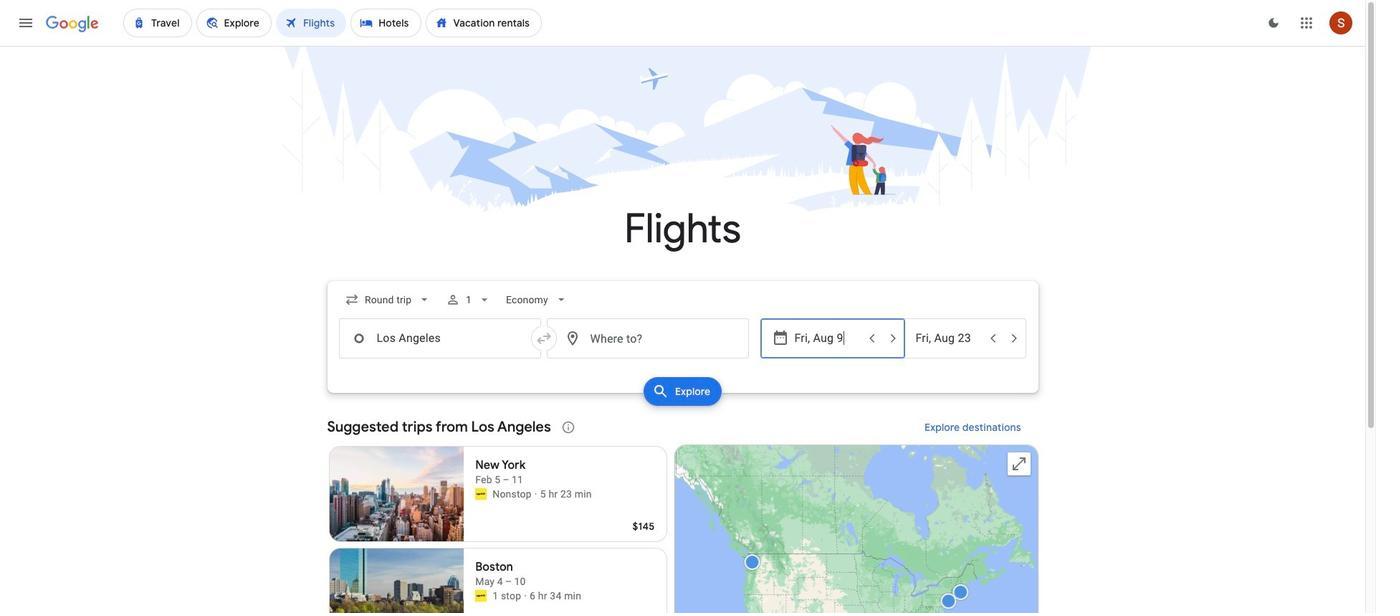 Task type: describe. For each thing, give the bounding box(es) containing it.
Where to? text field
[[547, 318, 749, 359]]

spirit image
[[476, 488, 487, 500]]

Return text field
[[916, 319, 982, 358]]

Flight search field
[[316, 281, 1050, 410]]

spirit image
[[476, 590, 487, 602]]

145 US dollars text field
[[633, 520, 655, 533]]



Task type: vqa. For each thing, say whether or not it's contained in the screenshot.
Change appearance Icon
yes



Task type: locate. For each thing, give the bounding box(es) containing it.
 image
[[535, 487, 538, 501]]

change appearance image
[[1257, 6, 1292, 40]]

Departure text field
[[795, 319, 861, 358]]

None field
[[339, 287, 437, 313], [500, 287, 574, 313], [339, 287, 437, 313], [500, 287, 574, 313]]

 image
[[524, 589, 527, 603]]

suggested trips from los angeles region
[[327, 410, 1039, 613]]

main menu image
[[17, 14, 34, 32]]

None text field
[[339, 318, 541, 359]]



